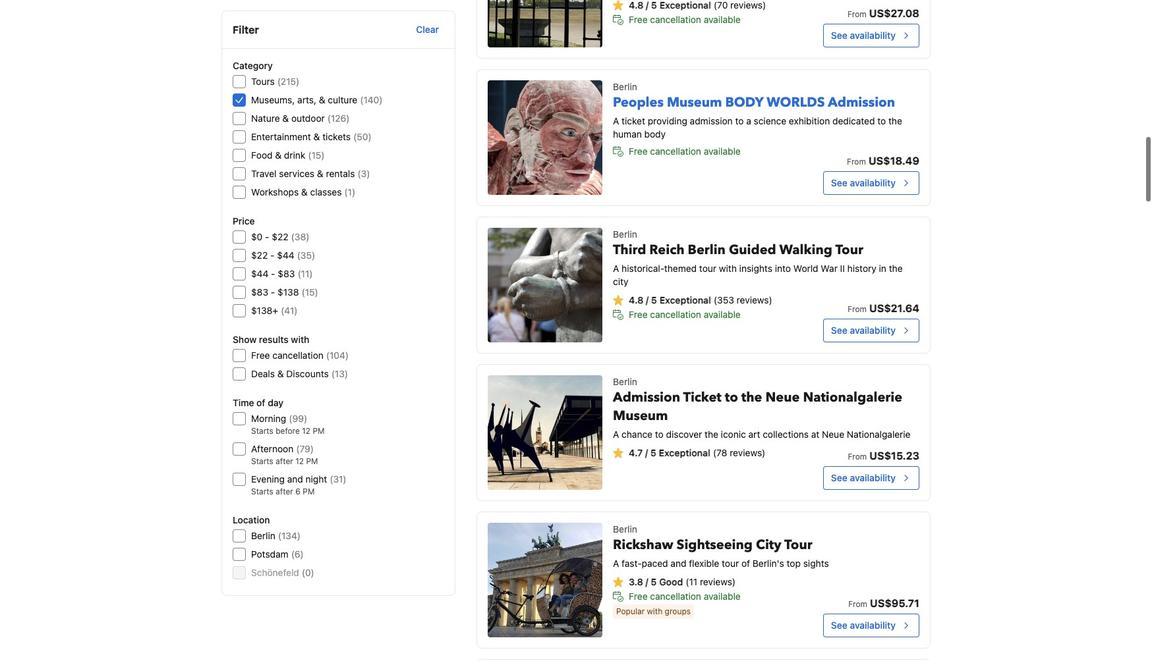 Task type: describe. For each thing, give the bounding box(es) containing it.
sachsenhausen concentration camp tour image
[[488, 0, 603, 48]]

berlin for museum
[[613, 81, 637, 93]]

world
[[794, 263, 819, 274]]

after inside the afternoon (79) starts after 12 pm
[[276, 457, 293, 467]]

pm inside evening and night (31) starts after 6 pm
[[303, 487, 315, 497]]

availability for third reich berlin guided walking tour
[[850, 325, 896, 336]]

1 see availability from the top
[[831, 30, 896, 41]]

(126)
[[328, 113, 350, 124]]

popular with groups
[[617, 607, 691, 617]]

(11)
[[298, 268, 313, 280]]

& for entertainment & tickets
[[314, 131, 320, 142]]

dedicated
[[833, 116, 875, 127]]

top
[[787, 559, 801, 570]]

culture
[[328, 94, 358, 105]]

a inside berlin third reich berlin guided walking tour a historical-themed tour with insights into world war ii history in the city
[[613, 263, 619, 274]]

clear button
[[411, 18, 444, 42]]

human
[[613, 129, 642, 140]]

free cancellation available for us$21.64
[[629, 309, 741, 321]]

exhibition
[[789, 116, 830, 127]]

1 horizontal spatial $44
[[277, 250, 295, 261]]

peoples
[[613, 94, 664, 112]]

price
[[233, 216, 255, 227]]

to right the ticket
[[725, 389, 738, 407]]

& up classes
[[317, 168, 324, 179]]

6
[[296, 487, 301, 497]]

of inside the 'berlin rickshaw sightseeing city tour a fast-paced and flexible tour of berlin's top sights'
[[742, 559, 750, 570]]

(140)
[[360, 94, 383, 105]]

(134)
[[278, 531, 301, 542]]

tour for berlin
[[699, 263, 717, 274]]

1 vertical spatial neue
[[822, 429, 845, 441]]

reich
[[650, 242, 685, 259]]

free for us$95.71
[[629, 592, 648, 603]]

third reich berlin guided walking tour image
[[488, 228, 603, 343]]

1 vertical spatial 5
[[651, 448, 656, 459]]

free cancellation (104)
[[251, 350, 349, 361]]

/ for third
[[646, 295, 649, 306]]

$138+
[[251, 305, 278, 316]]

free cancellation available for us$27.08
[[629, 14, 741, 25]]

morning (99) starts before 12 pm
[[251, 413, 325, 436]]

insights
[[740, 263, 773, 274]]

see for third reich berlin guided walking tour
[[831, 325, 848, 336]]

into
[[775, 263, 791, 274]]

$22 - $44 (35)
[[251, 250, 315, 261]]

(99)
[[289, 413, 307, 425]]

from for third reich berlin guided walking tour
[[848, 305, 867, 315]]

groups
[[665, 607, 691, 617]]

peoples museum body worlds admission image
[[488, 81, 603, 195]]

(215)
[[277, 76, 300, 87]]

cancellation for us$27.08
[[650, 14, 701, 25]]

collections
[[763, 429, 809, 441]]

body
[[725, 94, 764, 112]]

the inside berlin third reich berlin guided walking tour a historical-themed tour with insights into world war ii history in the city
[[889, 263, 903, 274]]

potsdam (6)
[[251, 549, 304, 560]]

(50)
[[353, 131, 372, 142]]

4.8
[[629, 295, 644, 306]]

from inside from us$27.08
[[848, 9, 867, 19]]

1 horizontal spatial $83
[[278, 268, 295, 280]]

from for peoples museum body worlds admission
[[847, 157, 866, 167]]

travel
[[251, 168, 277, 179]]

starts for afternoon
[[251, 457, 274, 467]]

location
[[233, 515, 270, 526]]

admission ticket to the neue nationalgalerie museum image
[[488, 376, 603, 491]]

the inside berlin peoples museum body worlds admission a ticket providing admission to a science exhibition dedicated to the human body
[[889, 116, 903, 127]]

see availability for peoples museum body worlds admission
[[831, 178, 896, 189]]

night
[[306, 474, 327, 485]]

3.8 / 5 good (11 reviews)
[[629, 577, 736, 588]]

schönefeld (0)
[[251, 568, 314, 579]]

us$95.71
[[870, 598, 920, 610]]

after inside evening and night (31) starts after 6 pm
[[276, 487, 293, 497]]

0 horizontal spatial $22
[[251, 250, 268, 261]]

1 vertical spatial nationalgalerie
[[847, 429, 911, 441]]

4.7
[[629, 448, 643, 459]]

available for us$21.64
[[704, 309, 741, 321]]

2 vertical spatial with
[[647, 607, 663, 617]]

exceptional for (353
[[660, 295, 711, 306]]

the up art
[[742, 389, 763, 407]]

workshops & classes (1)
[[251, 187, 355, 198]]

tours
[[251, 76, 275, 87]]

chance
[[622, 429, 653, 441]]

free cancellation available for us$95.71
[[629, 592, 741, 603]]

reviews) for city
[[700, 577, 736, 588]]

arts,
[[297, 94, 316, 105]]

tour for city
[[722, 559, 739, 570]]

morning
[[251, 413, 286, 425]]

sights
[[804, 559, 829, 570]]

afternoon
[[251, 444, 294, 455]]

city
[[756, 537, 782, 555]]

$83 - $138 (15)
[[251, 287, 318, 298]]

to left a
[[735, 116, 744, 127]]

0 vertical spatial of
[[257, 398, 265, 409]]

good
[[659, 577, 683, 588]]

us$27.08
[[869, 7, 920, 19]]

berlin rickshaw sightseeing city tour a fast-paced and flexible tour of berlin's top sights
[[613, 524, 829, 570]]

& for food & drink
[[275, 150, 282, 161]]

services
[[279, 168, 315, 179]]

see availability for rickshaw sightseeing city tour
[[831, 621, 896, 632]]

at
[[811, 429, 820, 441]]

0 vertical spatial neue
[[766, 389, 800, 407]]

science
[[754, 116, 787, 127]]

admission
[[690, 116, 733, 127]]

schönefeld
[[251, 568, 299, 579]]

rickshaw
[[613, 537, 674, 555]]

berlin third reich berlin guided walking tour a historical-themed tour with insights into world war ii history in the city
[[613, 229, 903, 288]]

clear
[[416, 24, 439, 35]]

entertainment & tickets (50)
[[251, 131, 372, 142]]

themed
[[665, 263, 697, 274]]

third
[[613, 242, 646, 259]]

walking
[[780, 242, 833, 259]]

from us$95.71
[[849, 598, 920, 610]]

- for $0
[[265, 231, 269, 243]]

& for workshops & classes
[[301, 187, 308, 198]]

5 for rickshaw
[[651, 577, 657, 588]]

sightseeing
[[677, 537, 753, 555]]

a inside the 'berlin rickshaw sightseeing city tour a fast-paced and flexible tour of berlin's top sights'
[[613, 559, 619, 570]]

2 free cancellation available from the top
[[629, 146, 741, 157]]

& right arts, on the left of the page
[[319, 94, 325, 105]]

(38)
[[291, 231, 310, 243]]

and inside evening and night (31) starts after 6 pm
[[287, 474, 303, 485]]

tour inside the 'berlin rickshaw sightseeing city tour a fast-paced and flexible tour of berlin's top sights'
[[785, 537, 813, 555]]

time
[[233, 398, 254, 409]]

(353
[[714, 295, 734, 306]]

from us$27.08
[[848, 7, 920, 19]]

availability for peoples museum body worlds admission
[[850, 178, 896, 189]]

berlin up themed
[[688, 242, 726, 259]]

day
[[268, 398, 284, 409]]

tickets
[[323, 131, 351, 142]]

tour inside berlin third reich berlin guided walking tour a historical-themed tour with insights into world war ii history in the city
[[836, 242, 864, 259]]

12 for (79)
[[296, 457, 304, 467]]

us$21.64
[[870, 303, 920, 315]]

show
[[233, 334, 257, 345]]

berlin for ticket
[[613, 377, 637, 388]]

0 horizontal spatial with
[[291, 334, 310, 345]]

a inside berlin peoples museum body worlds admission a ticket providing admission to a science exhibition dedicated to the human body
[[613, 116, 619, 127]]

& for nature & outdoor
[[282, 113, 289, 124]]

(0)
[[302, 568, 314, 579]]



Task type: vqa. For each thing, say whether or not it's contained in the screenshot.
/ to the top
yes



Task type: locate. For each thing, give the bounding box(es) containing it.
the
[[889, 116, 903, 127], [889, 263, 903, 274], [742, 389, 763, 407], [705, 429, 719, 441]]

from inside from us$18.49
[[847, 157, 866, 167]]

0 vertical spatial after
[[276, 457, 293, 467]]

1 vertical spatial admission
[[613, 389, 680, 407]]

nationalgalerie up from us$15.23
[[847, 429, 911, 441]]

2 a from the top
[[613, 263, 619, 274]]

available for us$95.71
[[704, 592, 741, 603]]

a left ticket
[[613, 116, 619, 127]]

see for rickshaw sightseeing city tour
[[831, 621, 848, 632]]

4 a from the top
[[613, 559, 619, 570]]

exceptional
[[660, 295, 711, 306], [659, 448, 711, 459]]

tour up ii
[[836, 242, 864, 259]]

tour
[[836, 242, 864, 259], [785, 537, 813, 555]]

berlin up peoples
[[613, 81, 637, 93]]

0 vertical spatial $44
[[277, 250, 295, 261]]

1 vertical spatial tour
[[722, 559, 739, 570]]

1 vertical spatial starts
[[251, 457, 274, 467]]

nationalgalerie
[[803, 389, 903, 407], [847, 429, 911, 441]]

see availability down from us$95.71
[[831, 621, 896, 632]]

see availability for admission ticket to the neue nationalgalerie museum
[[831, 473, 896, 484]]

1 vertical spatial $44
[[251, 268, 269, 280]]

(35)
[[297, 250, 315, 261]]

availability for rickshaw sightseeing city tour
[[850, 621, 896, 632]]

neue up collections at the bottom right of page
[[766, 389, 800, 407]]

and inside the 'berlin rickshaw sightseeing city tour a fast-paced and flexible tour of berlin's top sights'
[[671, 559, 687, 570]]

-
[[265, 231, 269, 243], [270, 250, 275, 261], [271, 268, 275, 280], [271, 287, 275, 298]]

& left tickets at the top
[[314, 131, 320, 142]]

$44 up $44 - $83 (11)
[[277, 250, 295, 261]]

results
[[259, 334, 289, 345]]

1 vertical spatial of
[[742, 559, 750, 570]]

berlin up the rickshaw
[[613, 524, 637, 536]]

see availability for third reich berlin guided walking tour
[[831, 325, 896, 336]]

4 see availability from the top
[[831, 473, 896, 484]]

the up (78 on the right bottom
[[705, 429, 719, 441]]

rickshaw sightseeing city tour image
[[488, 524, 603, 638]]

museum up admission
[[667, 94, 722, 112]]

reviews) down art
[[730, 448, 766, 459]]

$83 up $83 - $138 (15)
[[278, 268, 295, 280]]

1 horizontal spatial tour
[[836, 242, 864, 259]]

berlin for reich
[[613, 229, 637, 240]]

0 vertical spatial /
[[646, 295, 649, 306]]

from left us$15.23
[[848, 452, 867, 462]]

5 left the good
[[651, 577, 657, 588]]

1 vertical spatial tour
[[785, 537, 813, 555]]

1 vertical spatial /
[[645, 448, 648, 459]]

1 starts from the top
[[251, 427, 274, 436]]

cancellation for us$21.64
[[650, 309, 701, 321]]

drink
[[284, 150, 305, 161]]

available
[[704, 14, 741, 25], [704, 146, 741, 157], [704, 309, 741, 321], [704, 592, 741, 603]]

of
[[257, 398, 265, 409], [742, 559, 750, 570]]

1 vertical spatial reviews)
[[730, 448, 766, 459]]

from inside from us$21.64
[[848, 305, 867, 315]]

exceptional down themed
[[660, 295, 711, 306]]

1 horizontal spatial and
[[671, 559, 687, 570]]

(31)
[[330, 474, 347, 485]]

ticket
[[683, 389, 722, 407]]

(78
[[713, 448, 727, 459]]

museum inside berlin admission ticket to the neue nationalgalerie museum a chance to discover the iconic art collections at neue nationalgalerie
[[613, 408, 668, 425]]

2 vertical spatial starts
[[251, 487, 274, 497]]

free for us$27.08
[[629, 14, 648, 25]]

0 horizontal spatial $83
[[251, 287, 268, 298]]

from us$21.64
[[848, 303, 920, 315]]

$22 down $0
[[251, 250, 268, 261]]

0 vertical spatial exceptional
[[660, 295, 711, 306]]

$0 - $22 (38)
[[251, 231, 310, 243]]

berlin (134)
[[251, 531, 301, 542]]

12
[[302, 427, 311, 436], [296, 457, 304, 467]]

1 vertical spatial and
[[671, 559, 687, 570]]

pm
[[313, 427, 325, 436], [306, 457, 318, 467], [303, 487, 315, 497]]

see for peoples museum body worlds admission
[[831, 178, 848, 189]]

1 vertical spatial 12
[[296, 457, 304, 467]]

2 vertical spatial pm
[[303, 487, 315, 497]]

2 starts from the top
[[251, 457, 274, 467]]

museums, arts, & culture (140)
[[251, 94, 383, 105]]

0 vertical spatial reviews)
[[737, 295, 773, 306]]

2 see from the top
[[831, 178, 848, 189]]

berlin peoples museum body worlds admission a ticket providing admission to a science exhibition dedicated to the human body
[[613, 81, 903, 140]]

- for $22
[[270, 250, 275, 261]]

2 availability from the top
[[850, 178, 896, 189]]

a inside berlin admission ticket to the neue nationalgalerie museum a chance to discover the iconic art collections at neue nationalgalerie
[[613, 429, 619, 441]]

0 vertical spatial nationalgalerie
[[803, 389, 903, 407]]

- right $0
[[265, 231, 269, 243]]

1 vertical spatial museum
[[613, 408, 668, 425]]

/ right the 4.7 on the right
[[645, 448, 648, 459]]

and
[[287, 474, 303, 485], [671, 559, 687, 570]]

0 horizontal spatial neue
[[766, 389, 800, 407]]

1 vertical spatial (15)
[[302, 287, 318, 298]]

starts down evening
[[251, 487, 274, 497]]

berlin inside berlin admission ticket to the neue nationalgalerie museum a chance to discover the iconic art collections at neue nationalgalerie
[[613, 377, 637, 388]]

tour inside the 'berlin rickshaw sightseeing city tour a fast-paced and flexible tour of berlin's top sights'
[[722, 559, 739, 570]]

berlin for sightseeing
[[613, 524, 637, 536]]

pm inside the afternoon (79) starts after 12 pm
[[306, 457, 318, 467]]

/ right 3.8
[[646, 577, 649, 588]]

a left fast-
[[613, 559, 619, 570]]

berlin up potsdam
[[251, 531, 275, 542]]

0 horizontal spatial tour
[[785, 537, 813, 555]]

pm right 6
[[303, 487, 315, 497]]

2 horizontal spatial with
[[719, 263, 737, 274]]

(15) down (11)
[[302, 287, 318, 298]]

reviews) for berlin
[[737, 295, 773, 306]]

see
[[831, 30, 848, 41], [831, 178, 848, 189], [831, 325, 848, 336], [831, 473, 848, 484], [831, 621, 848, 632]]

tour up top
[[785, 537, 813, 555]]

availability for admission ticket to the neue nationalgalerie museum
[[850, 473, 896, 484]]

5 see from the top
[[831, 621, 848, 632]]

the right in
[[889, 263, 903, 274]]

0 vertical spatial tour
[[699, 263, 717, 274]]

see availability down from us$15.23
[[831, 473, 896, 484]]

a left chance
[[613, 429, 619, 441]]

3 available from the top
[[704, 309, 741, 321]]

5 for third
[[651, 295, 657, 306]]

admission up dedicated
[[828, 94, 895, 112]]

$138
[[278, 287, 299, 298]]

0 horizontal spatial of
[[257, 398, 265, 409]]

4 availability from the top
[[850, 473, 896, 484]]

afternoon (79) starts after 12 pm
[[251, 444, 318, 467]]

(41)
[[281, 305, 298, 316]]

starts inside morning (99) starts before 12 pm
[[251, 427, 274, 436]]

from left us$21.64
[[848, 305, 867, 315]]

(1)
[[344, 187, 355, 198]]

3 see availability from the top
[[831, 325, 896, 336]]

0 horizontal spatial and
[[287, 474, 303, 485]]

0 vertical spatial museum
[[667, 94, 722, 112]]

& right deals at the bottom left
[[277, 369, 284, 380]]

admission inside berlin admission ticket to the neue nationalgalerie museum a chance to discover the iconic art collections at neue nationalgalerie
[[613, 389, 680, 407]]

2 see availability from the top
[[831, 178, 896, 189]]

0 vertical spatial pm
[[313, 427, 325, 436]]

guided
[[729, 242, 776, 259]]

history
[[848, 263, 877, 274]]

0 horizontal spatial admission
[[613, 389, 680, 407]]

pm up (79)
[[313, 427, 325, 436]]

0 vertical spatial starts
[[251, 427, 274, 436]]

1 horizontal spatial of
[[742, 559, 750, 570]]

0 horizontal spatial tour
[[699, 263, 717, 274]]

from for admission ticket to the neue nationalgalerie museum
[[848, 452, 867, 462]]

$83 up $138+
[[251, 287, 268, 298]]

war
[[821, 263, 838, 274]]

neue right at
[[822, 429, 845, 441]]

starts
[[251, 427, 274, 436], [251, 457, 274, 467], [251, 487, 274, 497]]

3 starts from the top
[[251, 487, 274, 497]]

(79)
[[296, 444, 314, 455]]

/
[[646, 295, 649, 306], [645, 448, 648, 459], [646, 577, 649, 588]]

free cancellation available
[[629, 14, 741, 25], [629, 146, 741, 157], [629, 309, 741, 321], [629, 592, 741, 603]]

a up city on the right of page
[[613, 263, 619, 274]]

iconic
[[721, 429, 746, 441]]

pm down (79)
[[306, 457, 318, 467]]

0 vertical spatial $22
[[272, 231, 289, 243]]

see availability down from us$18.49
[[831, 178, 896, 189]]

availability down from us$95.71
[[850, 621, 896, 632]]

1 vertical spatial after
[[276, 487, 293, 497]]

museum inside berlin peoples museum body worlds admission a ticket providing admission to a science exhibition dedicated to the human body
[[667, 94, 722, 112]]

2 vertical spatial /
[[646, 577, 649, 588]]

reviews) right the (353
[[737, 295, 773, 306]]

2 available from the top
[[704, 146, 741, 157]]

$0
[[251, 231, 263, 243]]

nature
[[251, 113, 280, 124]]

/ for rickshaw
[[646, 577, 649, 588]]

3.8
[[629, 577, 643, 588]]

starts inside the afternoon (79) starts after 12 pm
[[251, 457, 274, 467]]

3 see from the top
[[831, 325, 848, 336]]

with inside berlin third reich berlin guided walking tour a historical-themed tour with insights into world war ii history in the city
[[719, 263, 737, 274]]

12 down "(99)"
[[302, 427, 311, 436]]

with up the free cancellation (104)
[[291, 334, 310, 345]]

2 vertical spatial 5
[[651, 577, 657, 588]]

3 free cancellation available from the top
[[629, 309, 741, 321]]

3 a from the top
[[613, 429, 619, 441]]

4 free cancellation available from the top
[[629, 592, 741, 603]]

&
[[319, 94, 325, 105], [282, 113, 289, 124], [314, 131, 320, 142], [275, 150, 282, 161], [317, 168, 324, 179], [301, 187, 308, 198], [277, 369, 284, 380]]

tour
[[699, 263, 717, 274], [722, 559, 739, 570]]

from us$18.49
[[847, 155, 920, 167]]

4 see from the top
[[831, 473, 848, 484]]

(6)
[[291, 549, 304, 560]]

- down '$22 - $44 (35)'
[[271, 268, 275, 280]]

worlds
[[767, 94, 825, 112]]

0 horizontal spatial $44
[[251, 268, 269, 280]]

12 for (99)
[[302, 427, 311, 436]]

exceptional for (78
[[659, 448, 711, 459]]

0 vertical spatial admission
[[828, 94, 895, 112]]

from left "us$18.49"
[[847, 157, 866, 167]]

a
[[746, 116, 751, 127]]

from inside from us$15.23
[[848, 452, 867, 462]]

after left 6
[[276, 487, 293, 497]]

1 horizontal spatial neue
[[822, 429, 845, 441]]

12 inside morning (99) starts before 12 pm
[[302, 427, 311, 436]]

12 inside the afternoon (79) starts after 12 pm
[[296, 457, 304, 467]]

museum
[[667, 94, 722, 112], [613, 408, 668, 425]]

and up 3.8 / 5 good (11 reviews)
[[671, 559, 687, 570]]

pm for (79)
[[306, 457, 318, 467]]

$138+ (41)
[[251, 305, 298, 316]]

food
[[251, 150, 273, 161]]

availability down from us$27.08
[[850, 30, 896, 41]]

travel services & rentals (3)
[[251, 168, 370, 179]]

the up "us$18.49"
[[889, 116, 903, 127]]

- down "$0 - $22 (38)"
[[270, 250, 275, 261]]

availability down from us$15.23
[[850, 473, 896, 484]]

1 vertical spatial $22
[[251, 250, 268, 261]]

deals
[[251, 369, 275, 380]]

cancellation for us$95.71
[[650, 592, 701, 603]]

in
[[879, 263, 887, 274]]

us$15.23
[[870, 451, 920, 462]]

4 available from the top
[[704, 592, 741, 603]]

1 horizontal spatial tour
[[722, 559, 739, 570]]

- for $83
[[271, 287, 275, 298]]

paced
[[642, 559, 668, 570]]

1 after from the top
[[276, 457, 293, 467]]

discover
[[666, 429, 702, 441]]

& left drink
[[275, 150, 282, 161]]

with
[[719, 263, 737, 274], [291, 334, 310, 345], [647, 607, 663, 617]]

2 vertical spatial reviews)
[[700, 577, 736, 588]]

after down "afternoon"
[[276, 457, 293, 467]]

1 vertical spatial $83
[[251, 287, 268, 298]]

of left 'berlin's'
[[742, 559, 750, 570]]

tour right themed
[[699, 263, 717, 274]]

1 vertical spatial exceptional
[[659, 448, 711, 459]]

from left us$27.08
[[848, 9, 867, 19]]

potsdam
[[251, 549, 289, 560]]

0 vertical spatial 5
[[651, 295, 657, 306]]

food & drink (15)
[[251, 150, 325, 161]]

evening and night (31) starts after 6 pm
[[251, 474, 347, 497]]

from inside from us$95.71
[[849, 600, 868, 610]]

& for deals & discounts
[[277, 369, 284, 380]]

2 after from the top
[[276, 487, 293, 497]]

ii
[[840, 263, 845, 274]]

admission inside berlin peoples museum body worlds admission a ticket providing admission to a science exhibition dedicated to the human body
[[828, 94, 895, 112]]

starts down morning
[[251, 427, 274, 436]]

12 down (79)
[[296, 457, 304, 467]]

admission up chance
[[613, 389, 680, 407]]

to right chance
[[655, 429, 664, 441]]

berlin inside the 'berlin rickshaw sightseeing city tour a fast-paced and flexible tour of berlin's top sights'
[[613, 524, 637, 536]]

rentals
[[326, 168, 355, 179]]

popular
[[617, 607, 645, 617]]

& up entertainment
[[282, 113, 289, 124]]

free
[[629, 14, 648, 25], [629, 146, 648, 157], [629, 309, 648, 321], [251, 350, 270, 361], [629, 592, 648, 603]]

from left us$95.71 on the right
[[849, 600, 868, 610]]

tour down sightseeing
[[722, 559, 739, 570]]

see availability down from us$27.08
[[831, 30, 896, 41]]

5 right 4.8
[[651, 295, 657, 306]]

and up 6
[[287, 474, 303, 485]]

free for us$21.64
[[629, 309, 648, 321]]

1 free cancellation available from the top
[[629, 14, 741, 25]]

5 availability from the top
[[850, 621, 896, 632]]

1 a from the top
[[613, 116, 619, 127]]

see availability down from us$21.64
[[831, 325, 896, 336]]

- for $44
[[271, 268, 275, 280]]

museum up chance
[[613, 408, 668, 425]]

of left day
[[257, 398, 265, 409]]

1 availability from the top
[[850, 30, 896, 41]]

1 available from the top
[[704, 14, 741, 25]]

1 vertical spatial with
[[291, 334, 310, 345]]

reviews) down flexible
[[700, 577, 736, 588]]

availability down from us$18.49
[[850, 178, 896, 189]]

entertainment
[[251, 131, 311, 142]]

filter
[[233, 24, 259, 36]]

exceptional down discover
[[659, 448, 711, 459]]

berlin inside berlin peoples museum body worlds admission a ticket providing admission to a science exhibition dedicated to the human body
[[613, 81, 637, 93]]

$22 up '$22 - $44 (35)'
[[272, 231, 289, 243]]

0 vertical spatial 12
[[302, 427, 311, 436]]

outdoor
[[291, 113, 325, 124]]

0 vertical spatial (15)
[[308, 150, 325, 161]]

$44 down '$22 - $44 (35)'
[[251, 268, 269, 280]]

tours (215)
[[251, 76, 300, 87]]

from for rickshaw sightseeing city tour
[[849, 600, 868, 610]]

& down travel services & rentals (3)
[[301, 187, 308, 198]]

museums,
[[251, 94, 295, 105]]

1 see from the top
[[831, 30, 848, 41]]

/ right 4.8
[[646, 295, 649, 306]]

fast-
[[622, 559, 642, 570]]

evening
[[251, 474, 285, 485]]

availability
[[850, 30, 896, 41], [850, 178, 896, 189], [850, 325, 896, 336], [850, 473, 896, 484], [850, 621, 896, 632]]

(15) for $83 - $138 (15)
[[302, 287, 318, 298]]

5 right the 4.7 on the right
[[651, 448, 656, 459]]

1 horizontal spatial $22
[[272, 231, 289, 243]]

berlin up chance
[[613, 377, 637, 388]]

(15) down entertainment & tickets (50)
[[308, 150, 325, 161]]

- left $138
[[271, 287, 275, 298]]

available for us$27.08
[[704, 14, 741, 25]]

art
[[749, 429, 760, 441]]

(15) for food & drink (15)
[[308, 150, 325, 161]]

1 vertical spatial pm
[[306, 457, 318, 467]]

3 availability from the top
[[850, 325, 896, 336]]

1 horizontal spatial with
[[647, 607, 663, 617]]

see for admission ticket to the neue nationalgalerie museum
[[831, 473, 848, 484]]

0 vertical spatial and
[[287, 474, 303, 485]]

with left insights
[[719, 263, 737, 274]]

availability down from us$21.64
[[850, 325, 896, 336]]

berlin up 'third'
[[613, 229, 637, 240]]

from
[[848, 9, 867, 19], [847, 157, 866, 167], [848, 305, 867, 315], [848, 452, 867, 462], [849, 600, 868, 610]]

starts inside evening and night (31) starts after 6 pm
[[251, 487, 274, 497]]

flexible
[[689, 559, 719, 570]]

0 vertical spatial with
[[719, 263, 737, 274]]

1 horizontal spatial admission
[[828, 94, 895, 112]]

pm for (99)
[[313, 427, 325, 436]]

starts for morning
[[251, 427, 274, 436]]

5 see availability from the top
[[831, 621, 896, 632]]

tour inside berlin third reich berlin guided walking tour a historical-themed tour with insights into world war ii history in the city
[[699, 263, 717, 274]]

nationalgalerie up at
[[803, 389, 903, 407]]

0 vertical spatial tour
[[836, 242, 864, 259]]

with left groups
[[647, 607, 663, 617]]

starts down "afternoon"
[[251, 457, 274, 467]]

0 vertical spatial $83
[[278, 268, 295, 280]]

to right dedicated
[[878, 116, 886, 127]]

pm inside morning (99) starts before 12 pm
[[313, 427, 325, 436]]

(13)
[[331, 369, 348, 380]]

from us$15.23
[[848, 451, 920, 462]]



